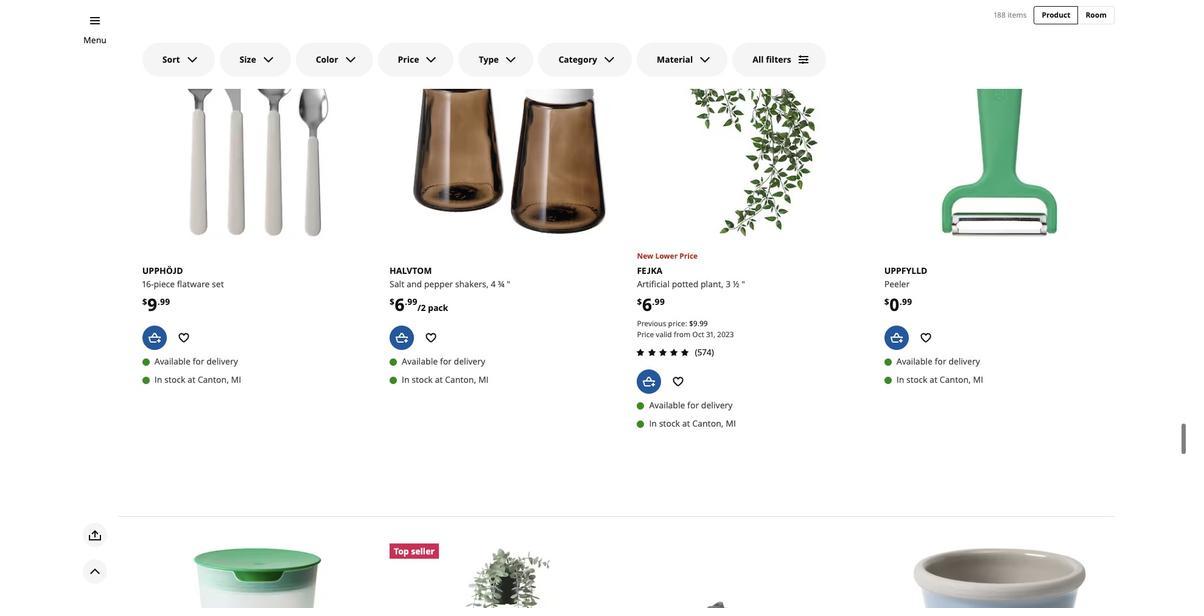 Task type: vqa. For each thing, say whether or not it's contained in the screenshot.
0
yes



Task type: describe. For each thing, give the bounding box(es) containing it.
product
[[1043, 10, 1071, 20]]

review: 4.8 out of 5 stars. total reviews: 574 image
[[634, 346, 693, 360]]

save to favorites, fejka, artificial potted plant image
[[667, 370, 691, 394]]

delivery for pepper
[[454, 356, 486, 367]]

at for 9
[[188, 374, 196, 386]]

piece
[[154, 278, 175, 290]]

188
[[995, 9, 1006, 20]]

mi for flatware
[[231, 374, 241, 386]]

all
[[753, 54, 764, 65]]

fejka
[[637, 265, 663, 277]]

add to bag, halvtom, salt and pepper shakers image
[[390, 326, 414, 350]]

6 inside new lower price fejka artificial potted plant, 3 ½ " $ 6 . 99
[[642, 293, 653, 316]]

material button
[[637, 43, 728, 77]]

9 inside the upphöjd 16-piece flatware set $ 9 . 99
[[147, 293, 158, 316]]

delivery for 0
[[949, 356, 981, 367]]

filters
[[766, 54, 792, 65]]

type button
[[459, 43, 534, 77]]

31,
[[707, 330, 716, 340]]

/2
[[418, 302, 426, 314]]

. inside new lower price fejka artificial potted plant, 3 ½ " $ 6 . 99
[[653, 296, 655, 307]]

price inside button
[[398, 54, 419, 65]]

available for delivery for 6
[[402, 356, 486, 367]]

upphöjd 16-piece flatware set, beige image
[[142, 11, 373, 241]]

available down save to favorites, fejka, artificial potted plant icon
[[650, 400, 686, 411]]

potted
[[672, 278, 699, 290]]

stock for 0
[[907, 374, 928, 386]]

(574)
[[695, 347, 715, 358]]

color
[[316, 54, 338, 65]]

halvtom
[[390, 265, 432, 277]]

artificial
[[637, 278, 670, 290]]

. inside the upphöjd 16-piece flatware set $ 9 . 99
[[158, 296, 160, 307]]

available for 9
[[155, 356, 191, 367]]

uppfylld peeler $ 0 . 99
[[885, 265, 928, 316]]

all filters button
[[733, 43, 827, 77]]

items
[[1008, 9, 1027, 20]]

in for 9
[[155, 374, 162, 386]]

3
[[726, 278, 731, 290]]

for down save to favorites, fejka, artificial potted plant icon
[[688, 400, 699, 411]]

$ inside new lower price fejka artificial potted plant, 3 ½ " $ 6 . 99
[[637, 296, 642, 307]]

. inside halvtom salt and pepper shakers, 4 ¾ " $ 6 . 99 /2 pack
[[405, 296, 408, 307]]

halvtom salt and pepper shakers, 4 ¾ " $ 6 . 99 /2 pack
[[390, 265, 511, 316]]

" inside halvtom salt and pepper shakers, 4 ¾ " $ 6 . 99 /2 pack
[[507, 278, 511, 290]]

set
[[212, 278, 224, 290]]

in down add to bag, fejka, artificial potted plant image
[[650, 418, 657, 430]]

new
[[637, 251, 654, 261]]

price inside new lower price fejka artificial potted plant, 3 ½ " $ 6 . 99
[[680, 251, 698, 261]]

99 inside uppfylld peeler $ 0 . 99
[[903, 296, 913, 307]]

99 inside halvtom salt and pepper shakers, 4 ¾ " $ 6 . 99 /2 pack
[[408, 296, 418, 307]]

stock for 9
[[165, 374, 185, 386]]

halvtom salt and pepper shakers, glass/brown, 4 ¾ " image
[[390, 11, 620, 241]]

save to favorites, halvtom, salt and pepper shakers image
[[419, 326, 444, 350]]

add to bag, upphöjd, 16-piece flatware set image
[[142, 326, 167, 350]]

in stock at canton, mi for 9
[[155, 374, 241, 386]]

99 inside the upphöjd 16-piece flatware set $ 9 . 99
[[160, 296, 170, 307]]

peeler
[[885, 278, 910, 290]]

sort button
[[142, 43, 215, 77]]

valid
[[656, 330, 672, 340]]

pepper
[[424, 278, 453, 290]]

in for 6
[[402, 374, 410, 386]]

top seller
[[394, 546, 435, 557]]

delivery for flatware
[[207, 356, 238, 367]]

. inside uppfylld peeler $ 0 . 99
[[900, 296, 903, 307]]

188 items
[[995, 9, 1027, 20]]

from
[[674, 330, 691, 340]]

$ inside uppfylld peeler $ 0 . 99
[[885, 296, 890, 307]]

stock for 6
[[412, 374, 433, 386]]



Task type: locate. For each thing, give the bounding box(es) containing it.
available for delivery down save to favorites, uppfylld, peeler image
[[897, 356, 981, 367]]

for down save to favorites, upphöjd, 16-piece flatware set icon
[[193, 356, 204, 367]]

stock down save to favorites, upphöjd, 16-piece flatware set icon
[[165, 374, 185, 386]]

in
[[155, 374, 162, 386], [402, 374, 410, 386], [897, 374, 905, 386], [650, 418, 657, 430]]

4
[[491, 278, 496, 290]]

1 horizontal spatial 9
[[694, 319, 698, 329]]

delivery
[[207, 356, 238, 367], [454, 356, 486, 367], [949, 356, 981, 367], [702, 400, 733, 411]]

$ down peeler
[[885, 296, 890, 307]]

1 vertical spatial 9
[[694, 319, 698, 329]]

"
[[507, 278, 511, 290], [742, 278, 746, 290]]

available for delivery for 0
[[897, 356, 981, 367]]

salt
[[390, 278, 405, 290]]

upphöjd 16-piece flatware set $ 9 . 99
[[142, 265, 224, 316]]

price
[[398, 54, 419, 65], [680, 251, 698, 261], [637, 330, 654, 340]]

in stock at canton, mi for 6
[[402, 374, 489, 386]]

stock
[[165, 374, 185, 386], [412, 374, 433, 386], [907, 374, 928, 386], [660, 418, 681, 430]]

previous
[[637, 319, 667, 329]]

mi for 0
[[974, 374, 984, 386]]

at down save to favorites, fejka, artificial potted plant icon
[[683, 418, 691, 430]]

2 vertical spatial price
[[637, 330, 654, 340]]

plant,
[[701, 278, 724, 290]]

size
[[240, 54, 256, 65]]

$ down salt
[[390, 296, 395, 307]]

at down save to favorites, uppfylld, peeler image
[[930, 374, 938, 386]]

in down add to bag, halvtom, salt and pepper shakers icon at bottom left
[[402, 374, 410, 386]]

6 inside halvtom salt and pepper shakers, 4 ¾ " $ 6 . 99 /2 pack
[[395, 293, 405, 316]]

$ inside the upphöjd 16-piece flatware set $ 9 . 99
[[142, 296, 147, 307]]

¾
[[498, 278, 505, 290]]

99 up oct
[[700, 319, 708, 329]]

. inside previous price: $ 9 . 99 price valid from oct 31, 2023
[[698, 319, 700, 329]]

new lower price fejka artificial potted plant, 3 ½ " $ 6 . 99
[[637, 251, 746, 316]]

stock down save to favorites, halvtom, salt and pepper shakers image
[[412, 374, 433, 386]]

add to bag, fejka, artificial potted plant image
[[637, 370, 662, 394]]

0 vertical spatial 9
[[147, 293, 158, 316]]

top seller link
[[390, 544, 620, 609]]

price inside previous price: $ 9 . 99 price valid from oct 31, 2023
[[637, 330, 654, 340]]

99 inside previous price: $ 9 . 99 price valid from oct 31, 2023
[[700, 319, 708, 329]]

all filters
[[753, 54, 792, 65]]

0 horizontal spatial price
[[398, 54, 419, 65]]

fejka artificial potted plant, indoor/outdoor/hanging, 3 ½ " image
[[637, 11, 868, 241]]

canton, for 6
[[445, 374, 477, 386]]

available for delivery for 9
[[155, 356, 238, 367]]

16-
[[142, 278, 154, 290]]

available for 6
[[402, 356, 438, 367]]

$ down the 16-
[[142, 296, 147, 307]]

fejka artificial potted plant, indoor/outdoor hanging/eucalyptus, 3 ½ " image
[[390, 544, 620, 609]]

oljepalm vase, blue, 5 ¼ " image
[[885, 544, 1115, 609]]

1 horizontal spatial 6
[[642, 293, 653, 316]]

room
[[1086, 10, 1107, 20]]

category
[[559, 54, 598, 65]]

for for 9
[[193, 356, 204, 367]]

0
[[890, 293, 900, 316]]

menu
[[84, 34, 107, 46]]

in stock at canton, mi down save to favorites, halvtom, salt and pepper shakers image
[[402, 374, 489, 386]]

shakers,
[[455, 278, 489, 290]]

in stock at canton, mi down save to favorites, fejka, artificial potted plant icon
[[650, 418, 736, 430]]

for down save to favorites, uppfylld, peeler image
[[935, 356, 947, 367]]

uppfylld
[[885, 265, 928, 277]]

available for delivery
[[155, 356, 238, 367], [402, 356, 486, 367], [897, 356, 981, 367], [650, 400, 733, 411]]

0 horizontal spatial 6
[[395, 293, 405, 316]]

available down save to favorites, upphöjd, 16-piece flatware set icon
[[155, 356, 191, 367]]

menu button
[[84, 34, 107, 47]]

product button
[[1035, 6, 1079, 24]]

top
[[394, 546, 409, 557]]

. down piece
[[158, 296, 160, 307]]

lower
[[656, 251, 678, 261]]

available
[[155, 356, 191, 367], [402, 356, 438, 367], [897, 356, 933, 367], [650, 400, 686, 411]]

save to favorites, uppfylld, peeler image
[[914, 326, 939, 350]]

0 horizontal spatial "
[[507, 278, 511, 290]]

price:
[[669, 319, 688, 329]]

in stock at canton, mi for 0
[[897, 374, 984, 386]]

" right ¾
[[507, 278, 511, 290]]

available down save to favorites, uppfylld, peeler image
[[897, 356, 933, 367]]

. down peeler
[[900, 296, 903, 307]]

mi for pepper
[[479, 374, 489, 386]]

2 6 from the left
[[642, 293, 653, 316]]

available for delivery down save to favorites, fejka, artificial potted plant icon
[[650, 400, 733, 411]]

$ inside previous price: $ 9 . 99 price valid from oct 31, 2023
[[690, 319, 694, 329]]

$ inside halvtom salt and pepper shakers, 4 ¾ " $ 6 . 99 /2 pack
[[390, 296, 395, 307]]

uppfylld salad shaker with strainer, bright green/clear, 47 oz image
[[142, 544, 373, 609]]

9
[[147, 293, 158, 316], [694, 319, 698, 329]]

available down save to favorites, halvtom, salt and pepper shakers image
[[402, 356, 438, 367]]

at for 6
[[435, 374, 443, 386]]

available for delivery down save to favorites, upphöjd, 16-piece flatware set icon
[[155, 356, 238, 367]]

6 down salt
[[395, 293, 405, 316]]

99 down artificial
[[655, 296, 665, 307]]

canton, for 9
[[198, 374, 229, 386]]

99 down "and"
[[408, 296, 418, 307]]

9 inside previous price: $ 9 . 99 price valid from oct 31, 2023
[[694, 319, 698, 329]]

.
[[158, 296, 160, 307], [405, 296, 408, 307], [653, 296, 655, 307], [900, 296, 903, 307], [698, 319, 700, 329]]

99 inside new lower price fejka artificial potted plant, 3 ½ " $ 6 . 99
[[655, 296, 665, 307]]

1 vertical spatial price
[[680, 251, 698, 261]]

in stock at canton, mi
[[155, 374, 241, 386], [402, 374, 489, 386], [897, 374, 984, 386], [650, 418, 736, 430]]

for for 6
[[440, 356, 452, 367]]

type
[[479, 54, 499, 65]]

1 " from the left
[[507, 278, 511, 290]]

color button
[[296, 43, 373, 77]]

in down add to bag, upphöjd, 16-piece flatware set image
[[155, 374, 162, 386]]

. left /2
[[405, 296, 408, 307]]

6 up 'previous'
[[642, 293, 653, 316]]

2 horizontal spatial price
[[680, 251, 698, 261]]

99 down piece
[[160, 296, 170, 307]]

2023
[[718, 330, 734, 340]]

9 down the 16-
[[147, 293, 158, 316]]

. down artificial
[[653, 296, 655, 307]]

for
[[193, 356, 204, 367], [440, 356, 452, 367], [935, 356, 947, 367], [688, 400, 699, 411]]

" inside new lower price fejka artificial potted plant, 3 ½ " $ 6 . 99
[[742, 278, 746, 290]]

1 horizontal spatial "
[[742, 278, 746, 290]]

flatware
[[177, 278, 210, 290]]

category button
[[539, 43, 632, 77]]

previous price: $ 9 . 99 price valid from oct 31, 2023
[[637, 319, 734, 340]]

9 up oct
[[694, 319, 698, 329]]

pack
[[428, 302, 449, 314]]

2 " from the left
[[742, 278, 746, 290]]

room button
[[1079, 6, 1115, 24]]

for down save to favorites, halvtom, salt and pepper shakers image
[[440, 356, 452, 367]]

available for delivery down save to favorites, halvtom, salt and pepper shakers image
[[402, 356, 486, 367]]

at for 0
[[930, 374, 938, 386]]

in stock at canton, mi down save to favorites, upphöjd, 16-piece flatware set icon
[[155, 374, 241, 386]]

sort
[[163, 54, 180, 65]]

for for 0
[[935, 356, 947, 367]]

canton,
[[198, 374, 229, 386], [445, 374, 477, 386], [940, 374, 972, 386], [693, 418, 724, 430]]

save to favorites, upphöjd, 16-piece flatware set image
[[172, 326, 196, 350]]

99 right '0'
[[903, 296, 913, 307]]

seller
[[411, 546, 435, 557]]

at down save to favorites, halvtom, salt and pepper shakers image
[[435, 374, 443, 386]]

add to bag, uppfylld, peeler image
[[885, 326, 909, 350]]

material
[[657, 54, 693, 65]]

oct
[[693, 330, 705, 340]]

mi
[[231, 374, 241, 386], [479, 374, 489, 386], [974, 374, 984, 386], [726, 418, 736, 430]]

1 6 from the left
[[395, 293, 405, 316]]

in for 0
[[897, 374, 905, 386]]

at
[[188, 374, 196, 386], [435, 374, 443, 386], [930, 374, 938, 386], [683, 418, 691, 430]]

size button
[[220, 43, 291, 77]]

and
[[407, 278, 422, 290]]

at down save to favorites, upphöjd, 16-piece flatware set icon
[[188, 374, 196, 386]]

in stock at canton, mi down save to favorites, uppfylld, peeler image
[[897, 374, 984, 386]]

0 vertical spatial price
[[398, 54, 419, 65]]

uppfylld peeler, bright green image
[[885, 11, 1115, 241]]

stock down save to favorites, fejka, artificial potted plant icon
[[660, 418, 681, 430]]

0 horizontal spatial 9
[[147, 293, 158, 316]]

$
[[142, 296, 147, 307], [390, 296, 395, 307], [637, 296, 642, 307], [885, 296, 890, 307], [690, 319, 694, 329]]

6
[[395, 293, 405, 316], [642, 293, 653, 316]]

$ down artificial
[[637, 296, 642, 307]]

canton, for 0
[[940, 374, 972, 386]]

stock down save to favorites, uppfylld, peeler image
[[907, 374, 928, 386]]

available for 0
[[897, 356, 933, 367]]

½
[[733, 278, 740, 290]]

1 horizontal spatial price
[[637, 330, 654, 340]]

upphöjd
[[142, 265, 183, 277]]

price button
[[378, 43, 454, 77]]

99
[[160, 296, 170, 307], [408, 296, 418, 307], [655, 296, 665, 307], [903, 296, 913, 307], [700, 319, 708, 329]]

in down add to bag, uppfylld, peeler icon
[[897, 374, 905, 386]]

. up oct
[[698, 319, 700, 329]]

malinda chair pad, gray, 16/14x15x3 " image
[[637, 544, 868, 609]]

$ up oct
[[690, 319, 694, 329]]

" right ½
[[742, 278, 746, 290]]



